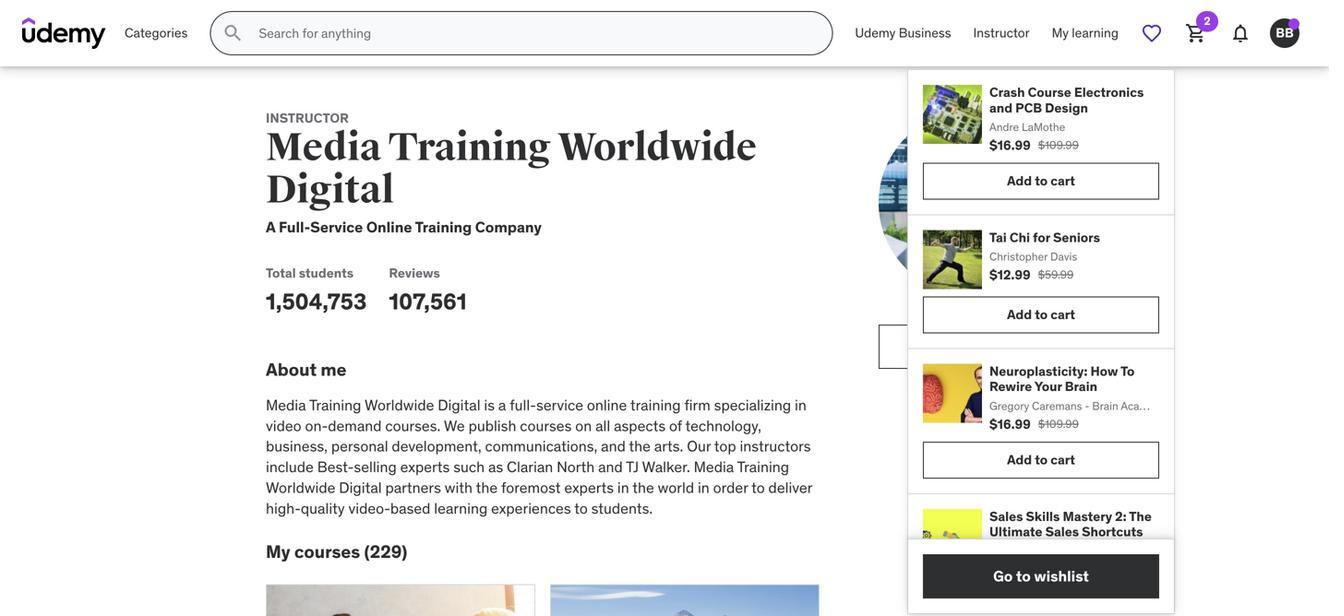 Task type: vqa. For each thing, say whether or not it's contained in the screenshot.
which
no



Task type: describe. For each thing, give the bounding box(es) containing it.
pcb
[[1016, 100, 1043, 116]]

company
[[475, 218, 542, 237]]

digital inside instructor media training worldwide digital a full-service online training company
[[266, 166, 394, 214]]

$59.99
[[1038, 268, 1074, 282]]

to down $59.99
[[1035, 307, 1048, 323]]

1,504,753
[[266, 288, 367, 316]]

udemy business link
[[844, 11, 963, 55]]

wishlist
[[1035, 567, 1089, 586]]

my learning link
[[1041, 11, 1130, 55]]

$12.99
[[990, 267, 1031, 283]]

to left 'students.'
[[575, 499, 588, 518]]

students
[[299, 265, 354, 282]]

categories
[[125, 25, 188, 41]]

our
[[687, 437, 711, 456]]

submit search image
[[222, 22, 244, 44]]

1 horizontal spatial in
[[698, 479, 710, 498]]

add to cart for gregory
[[1007, 452, 1076, 469]]

0 vertical spatial experts
[[400, 458, 450, 477]]

top
[[714, 437, 736, 456]]

1 vertical spatial worldwide
[[365, 396, 434, 415]]

partners
[[385, 479, 441, 498]]

your
[[1035, 379, 1062, 395]]

foremost
[[501, 479, 561, 498]]

crash course electronics and pcb design andre lamothe $16.99 $109.99
[[990, 84, 1144, 154]]

the
[[1130, 509, 1152, 525]]

go to wishlist
[[994, 567, 1089, 586]]

order
[[713, 479, 748, 498]]

1 vertical spatial experts
[[565, 479, 614, 498]]

lamothe
[[1022, 120, 1066, 134]]

a
[[266, 218, 276, 237]]

107,561
[[389, 288, 467, 316]]

caremans
[[1032, 399, 1083, 414]]

students.
[[592, 499, 653, 518]]

add to cart button for gregory
[[923, 442, 1160, 479]]

training up on-
[[309, 396, 361, 415]]

about
[[266, 359, 317, 381]]

go to wishlist link
[[923, 555, 1160, 599]]

to
[[1121, 363, 1135, 380]]

instructor link
[[963, 11, 1041, 55]]

business
[[899, 25, 952, 41]]

tai
[[990, 229, 1007, 246]]

how
[[1091, 363, 1119, 380]]

twitter link
[[879, 325, 1064, 369]]

2 vertical spatial and
[[598, 458, 623, 477]]

my courses (229)
[[266, 541, 408, 563]]

with
[[445, 479, 473, 498]]

add to cart button for $12.99
[[923, 297, 1160, 334]]

media training worldwide digital image
[[879, 111, 1064, 295]]

2 vertical spatial worldwide
[[266, 479, 336, 498]]

2 cart from the top
[[1051, 307, 1076, 323]]

Search for anything text field
[[255, 18, 810, 49]]

to right order
[[752, 479, 765, 498]]

-
[[1085, 399, 1090, 414]]

2:
[[1116, 509, 1127, 525]]

selling
[[354, 458, 397, 477]]

tai chi for seniors link
[[990, 229, 1152, 246]]

instructor for instructor media training worldwide digital a full-service online training company
[[266, 110, 349, 127]]

include
[[266, 458, 314, 477]]

learning inside the media training worldwide digital is a full-service online training firm specializing in video on-demand courses. we publish courses on all aspects of technology, business, personal development, communications, and the arts. our top instructors include best-selling experts such as clarian north and tj walker. media training worldwide digital partners with the foremost experts in the world in order to deliver high-quality video-based learning experiences to students.
[[434, 499, 488, 518]]

instructor for instructor
[[974, 25, 1030, 41]]

arts.
[[655, 437, 684, 456]]

shortcuts
[[1082, 524, 1144, 541]]

tj
[[626, 458, 639, 477]]

$16.99 inside neuroplasticity: how to rewire your brain gregory caremans - brain academy $16.99 $109.99
[[990, 416, 1031, 433]]

wishlist image
[[1141, 22, 1163, 44]]

to down caremans
[[1035, 452, 1048, 469]]

experiences
[[491, 499, 571, 518]]

the down the tj in the left of the page
[[633, 479, 654, 498]]

1 vertical spatial brain
[[1093, 399, 1119, 414]]

0 horizontal spatial in
[[618, 479, 629, 498]]

service
[[537, 396, 584, 415]]

media inside instructor media training worldwide digital a full-service online training company
[[266, 124, 381, 172]]

about me
[[266, 359, 347, 381]]

for
[[1033, 229, 1051, 246]]

chi
[[1010, 229, 1030, 246]]

add to cart for $12.99
[[1007, 307, 1076, 323]]

development,
[[392, 437, 482, 456]]

design
[[1045, 100, 1089, 116]]

reviews 107,561
[[389, 265, 467, 316]]

deliver
[[769, 479, 813, 498]]

the down "aspects" at bottom
[[629, 437, 651, 456]]

training up company
[[388, 124, 551, 172]]

neuroplasticity: how to rewire your brain link
[[990, 363, 1152, 395]]

sales skills mastery 2:  the ultimate sales shortcuts
[[990, 509, 1152, 541]]

1 vertical spatial media
[[266, 396, 306, 415]]

clarian
[[507, 458, 553, 477]]

go
[[994, 567, 1013, 586]]

andre
[[990, 120, 1020, 134]]

training
[[631, 396, 681, 415]]



Task type: locate. For each thing, give the bounding box(es) containing it.
training down instructors in the bottom right of the page
[[737, 458, 790, 477]]

2 $16.99 from the top
[[990, 416, 1031, 433]]

sales skills mastery 2:  the ultimate sales shortcuts link
[[990, 509, 1152, 541]]

north
[[557, 458, 595, 477]]

$16.99 inside crash course electronics and pcb design andre lamothe $16.99 $109.99
[[990, 137, 1031, 154]]

add for andre
[[1007, 173, 1032, 189]]

total students 1,504,753
[[266, 265, 367, 316]]

1 add from the top
[[1007, 173, 1032, 189]]

full-
[[279, 218, 310, 237]]

christopher
[[990, 250, 1048, 264]]

worldwide
[[558, 124, 757, 172], [365, 396, 434, 415], [266, 479, 336, 498]]

quality
[[301, 499, 345, 518]]

and up the andre
[[990, 100, 1013, 116]]

$16.99 down the andre
[[990, 137, 1031, 154]]

in left order
[[698, 479, 710, 498]]

add down gregory
[[1007, 452, 1032, 469]]

in up 'students.'
[[618, 479, 629, 498]]

firm
[[685, 396, 711, 415]]

my right instructor link in the top right of the page
[[1052, 25, 1069, 41]]

$109.99 down lamothe
[[1039, 138, 1079, 152]]

add down $12.99
[[1007, 307, 1032, 323]]

2 horizontal spatial worldwide
[[558, 124, 757, 172]]

such
[[454, 458, 485, 477]]

world
[[658, 479, 694, 498]]

2 $109.99 from the top
[[1039, 417, 1079, 431]]

0 vertical spatial my
[[1052, 25, 1069, 41]]

2 vertical spatial cart
[[1051, 452, 1076, 469]]

0 horizontal spatial experts
[[400, 458, 450, 477]]

small image
[[935, 338, 954, 356]]

gregory
[[990, 399, 1030, 414]]

2 vertical spatial add to cart
[[1007, 452, 1076, 469]]

0 vertical spatial media
[[266, 124, 381, 172]]

digital up we
[[438, 396, 481, 415]]

walker.
[[642, 458, 690, 477]]

video
[[266, 417, 302, 436]]

1 horizontal spatial learning
[[1072, 25, 1119, 41]]

bb
[[1276, 25, 1294, 41]]

0 horizontal spatial learning
[[434, 499, 488, 518]]

1 horizontal spatial courses
[[520, 417, 572, 436]]

skills
[[1026, 509, 1060, 525]]

add to cart button down lamothe
[[923, 163, 1160, 200]]

high-
[[266, 499, 301, 518]]

add to cart down lamothe
[[1007, 173, 1076, 189]]

as
[[488, 458, 503, 477]]

business,
[[266, 437, 328, 456]]

all
[[596, 417, 611, 436]]

3 add to cart from the top
[[1007, 452, 1076, 469]]

(229)
[[364, 541, 408, 563]]

1 add to cart from the top
[[1007, 173, 1076, 189]]

0 vertical spatial $109.99
[[1039, 138, 1079, 152]]

crash course electronics and pcb design link
[[990, 84, 1152, 116]]

2 vertical spatial add
[[1007, 452, 1032, 469]]

learning left wishlist image
[[1072, 25, 1119, 41]]

0 vertical spatial add
[[1007, 173, 1032, 189]]

online
[[366, 218, 412, 237]]

0 vertical spatial digital
[[266, 166, 394, 214]]

1 vertical spatial courses
[[294, 541, 360, 563]]

to down lamothe
[[1035, 173, 1048, 189]]

1 $109.99 from the top
[[1039, 138, 1079, 152]]

2 add to cart from the top
[[1007, 307, 1076, 323]]

udemy business
[[855, 25, 952, 41]]

ultimate
[[990, 524, 1043, 541]]

in right specializing
[[795, 396, 807, 415]]

udemy image
[[22, 18, 106, 49]]

3 add to cart button from the top
[[923, 442, 1160, 479]]

1 vertical spatial instructor
[[266, 110, 349, 127]]

neuroplasticity:
[[990, 363, 1088, 380]]

experts down "north"
[[565, 479, 614, 498]]

twitter
[[957, 337, 1007, 356]]

we
[[444, 417, 465, 436]]

electronics
[[1075, 84, 1144, 101]]

cart for $16.99
[[1051, 173, 1076, 189]]

0 horizontal spatial worldwide
[[266, 479, 336, 498]]

0 vertical spatial cart
[[1051, 173, 1076, 189]]

you have alerts image
[[1289, 18, 1300, 30]]

notifications image
[[1230, 22, 1252, 44]]

3 cart from the top
[[1051, 452, 1076, 469]]

0 vertical spatial and
[[990, 100, 1013, 116]]

of
[[669, 417, 682, 436]]

0 vertical spatial brain
[[1065, 379, 1098, 395]]

shopping cart with 2 items image
[[1186, 22, 1208, 44]]

courses inside the media training worldwide digital is a full-service online training firm specializing in video on-demand courses. we publish courses on all aspects of technology, business, personal development, communications, and the arts. our top instructors include best-selling experts such as clarian north and tj walker. media training worldwide digital partners with the foremost experts in the world in order to deliver high-quality video-based learning experiences to students.
[[520, 417, 572, 436]]

$109.99 down caremans
[[1039, 417, 1079, 431]]

video-
[[349, 499, 390, 518]]

1 vertical spatial add
[[1007, 307, 1032, 323]]

and left the tj in the left of the page
[[598, 458, 623, 477]]

service
[[310, 218, 363, 237]]

$109.99 inside neuroplasticity: how to rewire your brain gregory caremans - brain academy $16.99 $109.99
[[1039, 417, 1079, 431]]

media up service
[[266, 124, 381, 172]]

courses.
[[385, 417, 441, 436]]

2 link
[[1175, 11, 1219, 55]]

learning
[[1072, 25, 1119, 41], [434, 499, 488, 518]]

instructor inside instructor link
[[974, 25, 1030, 41]]

digital up service
[[266, 166, 394, 214]]

0 vertical spatial learning
[[1072, 25, 1119, 41]]

add to cart
[[1007, 173, 1076, 189], [1007, 307, 1076, 323], [1007, 452, 1076, 469]]

neuroplasticity: how to rewire your brain gregory caremans - brain academy $16.99 $109.99
[[990, 363, 1167, 433]]

is
[[484, 396, 495, 415]]

0 vertical spatial worldwide
[[558, 124, 757, 172]]

on
[[575, 417, 592, 436]]

0 horizontal spatial sales
[[990, 509, 1024, 525]]

seniors
[[1054, 229, 1101, 246]]

academy
[[1121, 399, 1167, 414]]

a
[[499, 396, 506, 415]]

add to cart button for andre
[[923, 163, 1160, 200]]

0 vertical spatial add to cart
[[1007, 173, 1076, 189]]

2 add to cart button from the top
[[923, 297, 1160, 334]]

2 vertical spatial digital
[[339, 479, 382, 498]]

1 horizontal spatial experts
[[565, 479, 614, 498]]

2 add from the top
[[1007, 307, 1032, 323]]

add to cart for andre
[[1007, 173, 1076, 189]]

publish
[[469, 417, 517, 436]]

to right go
[[1017, 567, 1031, 586]]

personal
[[331, 437, 388, 456]]

0 vertical spatial add to cart button
[[923, 163, 1160, 200]]

add down the andre
[[1007, 173, 1032, 189]]

0 vertical spatial instructor
[[974, 25, 1030, 41]]

davis
[[1051, 250, 1078, 264]]

best-
[[317, 458, 354, 477]]

training right online
[[415, 218, 472, 237]]

based
[[390, 499, 431, 518]]

1 horizontal spatial my
[[1052, 25, 1069, 41]]

digital up video-
[[339, 479, 382, 498]]

1 vertical spatial and
[[601, 437, 626, 456]]

media
[[266, 124, 381, 172], [266, 396, 306, 415], [694, 458, 734, 477]]

mastery
[[1063, 509, 1113, 525]]

course
[[1028, 84, 1072, 101]]

0 vertical spatial $16.99
[[990, 137, 1031, 154]]

instructors
[[740, 437, 811, 456]]

add to cart button up skills
[[923, 442, 1160, 479]]

1 vertical spatial $109.99
[[1039, 417, 1079, 431]]

training
[[388, 124, 551, 172], [415, 218, 472, 237], [309, 396, 361, 415], [737, 458, 790, 477]]

0 horizontal spatial my
[[266, 541, 291, 563]]

media up "video"
[[266, 396, 306, 415]]

rewire
[[990, 379, 1033, 395]]

2 vertical spatial media
[[694, 458, 734, 477]]

$16.99 down gregory
[[990, 416, 1031, 433]]

1 vertical spatial cart
[[1051, 307, 1076, 323]]

2 vertical spatial add to cart button
[[923, 442, 1160, 479]]

my down high-
[[266, 541, 291, 563]]

1 $16.99 from the top
[[990, 137, 1031, 154]]

brain
[[1065, 379, 1098, 395], [1093, 399, 1119, 414]]

1 horizontal spatial sales
[[1046, 524, 1079, 541]]

media training worldwide digital is a full-service online training firm specializing in video on-demand courses. we publish courses on all aspects of technology, business, personal development, communications, and the arts. our top instructors include best-selling experts such as clarian north and tj walker. media training worldwide digital partners with the foremost experts in the world in order to deliver high-quality video-based learning experiences to students.
[[266, 396, 813, 518]]

my for my learning
[[1052, 25, 1069, 41]]

1 vertical spatial learning
[[434, 499, 488, 518]]

1 add to cart button from the top
[[923, 163, 1160, 200]]

the down as
[[476, 479, 498, 498]]

cart for -
[[1051, 452, 1076, 469]]

demand
[[328, 417, 382, 436]]

add to cart down caremans
[[1007, 452, 1076, 469]]

1 vertical spatial add to cart button
[[923, 297, 1160, 334]]

$109.99 inside crash course electronics and pcb design andre lamothe $16.99 $109.99
[[1039, 138, 1079, 152]]

sales left skills
[[990, 509, 1024, 525]]

sales up wishlist
[[1046, 524, 1079, 541]]

1 vertical spatial $16.99
[[990, 416, 1031, 433]]

0 horizontal spatial courses
[[294, 541, 360, 563]]

1 horizontal spatial worldwide
[[365, 396, 434, 415]]

bb link
[[1263, 11, 1307, 55]]

media down top
[[694, 458, 734, 477]]

brain up the -
[[1065, 379, 1098, 395]]

courses
[[520, 417, 572, 436], [294, 541, 360, 563]]

total
[[266, 265, 296, 282]]

full-
[[510, 396, 537, 415]]

brain right the -
[[1093, 399, 1119, 414]]

cart down lamothe
[[1051, 173, 1076, 189]]

add for gregory
[[1007, 452, 1032, 469]]

add for $12.99
[[1007, 307, 1032, 323]]

1 horizontal spatial instructor
[[974, 25, 1030, 41]]

learning down with
[[434, 499, 488, 518]]

my learning
[[1052, 25, 1119, 41]]

technology,
[[686, 417, 762, 436]]

1 vertical spatial digital
[[438, 396, 481, 415]]

tai chi for seniors christopher davis $12.99 $59.99
[[990, 229, 1101, 283]]

0 horizontal spatial instructor
[[266, 110, 349, 127]]

worldwide inside instructor media training worldwide digital a full-service online training company
[[558, 124, 757, 172]]

3 add from the top
[[1007, 452, 1032, 469]]

crash
[[990, 84, 1025, 101]]

cart down caremans
[[1051, 452, 1076, 469]]

add to cart down $59.99
[[1007, 307, 1076, 323]]

online
[[587, 396, 627, 415]]

and inside crash course electronics and pcb design andre lamothe $16.99 $109.99
[[990, 100, 1013, 116]]

cart down $59.99
[[1051, 307, 1076, 323]]

2
[[1204, 14, 1211, 28]]

my for my courses (229)
[[266, 541, 291, 563]]

1 vertical spatial my
[[266, 541, 291, 563]]

experts down development,
[[400, 458, 450, 477]]

to
[[1035, 173, 1048, 189], [1035, 307, 1048, 323], [1035, 452, 1048, 469], [752, 479, 765, 498], [575, 499, 588, 518], [1017, 567, 1031, 586]]

2 horizontal spatial in
[[795, 396, 807, 415]]

add
[[1007, 173, 1032, 189], [1007, 307, 1032, 323], [1007, 452, 1032, 469]]

udemy
[[855, 25, 896, 41]]

$109.99
[[1039, 138, 1079, 152], [1039, 417, 1079, 431]]

0 vertical spatial courses
[[520, 417, 572, 436]]

instructor inside instructor media training worldwide digital a full-service online training company
[[266, 110, 349, 127]]

1 vertical spatial add to cart
[[1007, 307, 1076, 323]]

add to cart button down $59.99
[[923, 297, 1160, 334]]

communications,
[[485, 437, 598, 456]]

1 cart from the top
[[1051, 173, 1076, 189]]

and down the all
[[601, 437, 626, 456]]

on-
[[305, 417, 328, 436]]

aspects
[[614, 417, 666, 436]]

my
[[1052, 25, 1069, 41], [266, 541, 291, 563]]

categories button
[[114, 11, 199, 55]]

courses down quality
[[294, 541, 360, 563]]

courses up the communications,
[[520, 417, 572, 436]]



